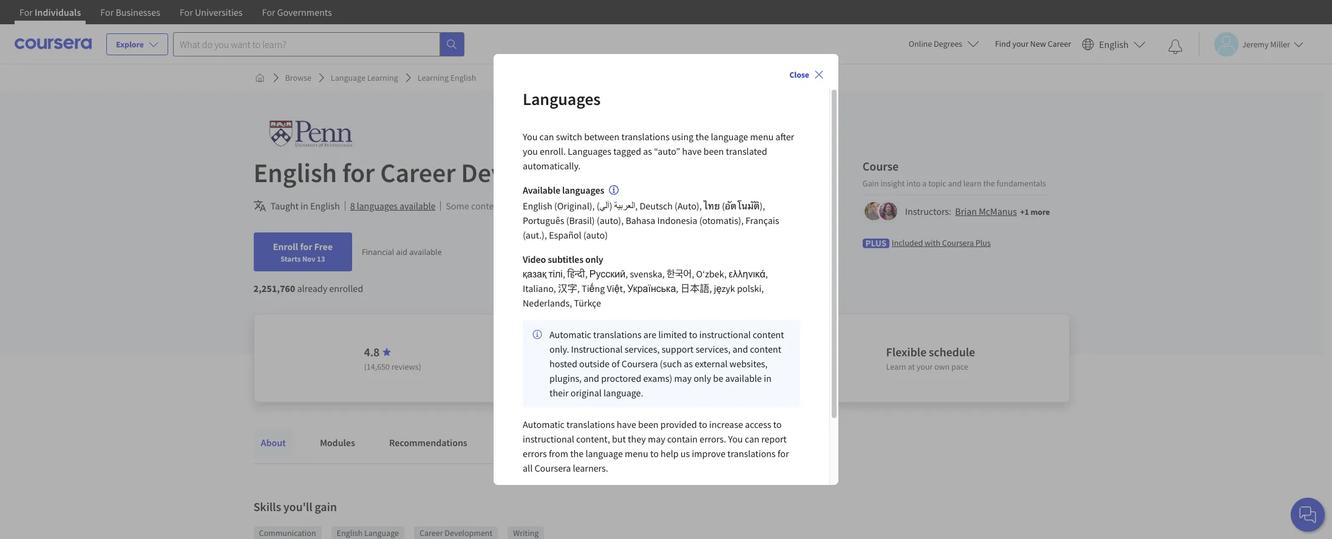 Task type: describe. For each thing, give the bounding box(es) containing it.
languages inside 'you can switch between translations using the language menu after you enroll. languages tagged as "auto" have been translated automatically.'
[[568, 145, 612, 157]]

learning english
[[418, 72, 476, 83]]

coursera plus image
[[863, 238, 890, 248]]

coursera inside 'link'
[[942, 237, 974, 248]]

nov
[[302, 254, 316, 264]]

1 vertical spatial development
[[445, 528, 493, 539]]

українська,
[[628, 282, 679, 294]]

ελληνικά,
[[729, 268, 768, 280]]

instructional
[[571, 343, 623, 355]]

+1 more button
[[1020, 206, 1050, 218]]

about
[[261, 437, 286, 449]]

some content may not be translated
[[446, 200, 593, 212]]

bahasa
[[626, 214, 656, 226]]

reviews link
[[581, 429, 630, 456]]

13 inside approx. 40 hours to complete 3 weeks at 13 hours a week
[[625, 361, 634, 372]]

banner navigation
[[10, 0, 342, 33]]

pace
[[952, 361, 969, 372]]

financial aid available button
[[362, 247, 442, 258]]

english for english (original), العربية (آلي), deutsch (auto), ไทย (อัตโนมัติ), português (brasil) (auto), bahasa indonesia (otomatis), français (aut.), español (auto)
[[523, 200, 552, 212]]

writing
[[513, 528, 539, 539]]

3
[[587, 361, 591, 372]]

for governments
[[262, 6, 332, 18]]

english (original), العربية (آلي), deutsch (auto), ไทย (อัตโนมัติ), português (brasil) (auto), bahasa indonesia (otomatis), français (aut.), español (auto)
[[523, 200, 779, 241]]

own
[[935, 361, 950, 372]]

schedule
[[929, 344, 975, 360]]

instructors: brian mcmanus +1 more
[[905, 205, 1050, 217]]

+1
[[1020, 206, 1029, 217]]

into
[[907, 178, 921, 189]]

mcmanus
[[979, 205, 1017, 217]]

but
[[612, 433, 626, 445]]

translated inside 'you can switch between translations using the language menu after you enroll. languages tagged as "auto" have been translated automatically.'
[[726, 145, 767, 157]]

4.8
[[364, 344, 380, 360]]

automatically.
[[523, 160, 581, 172]]

university of pennsylvania image
[[254, 120, 368, 148]]

brian
[[955, 205, 977, 217]]

0 vertical spatial development
[[461, 156, 615, 189]]

already
[[297, 282, 327, 295]]

(14,650
[[364, 361, 390, 372]]

proctored
[[601, 372, 642, 384]]

you'll
[[284, 499, 312, 514]]

only inside automatic translations are limited to instructional content only. instructional services, support services, and content hosted outside of coursera (such as external websites, plugins, and proctored exams) may only be available in their original language.
[[694, 372, 711, 384]]

and inside course gain insight into a topic and learn the fundamentals
[[948, 178, 962, 189]]

insight
[[881, 178, 905, 189]]

reviews
[[588, 437, 623, 449]]

automatic for automatic translations have been provided to increase access to instructional content, but they may contain errors. you can report errors from the language menu to help us improve translations for all coursera learners.
[[523, 418, 565, 430]]

as inside 'you can switch between translations using the language menu after you enroll. languages tagged as "auto" have been translated automatically.'
[[643, 145, 652, 157]]

translations inside 'you can switch between translations using the language menu after you enroll. languages tagged as "auto" have been translated automatically.'
[[622, 130, 670, 143]]

available inside automatic translations are limited to instructional content only. instructional services, support services, and content hosted outside of coursera (such as external websites, plugins, and proctored exams) may only be available in their original language.
[[726, 372, 762, 384]]

język
[[714, 282, 735, 294]]

1 horizontal spatial and
[[733, 343, 748, 355]]

menu inside automatic translations have been provided to increase access to instructional content, but they may contain errors. you can report errors from the language menu to help us improve translations for all coursera learners.
[[625, 447, 648, 459]]

the inside 'you can switch between translations using the language menu after you enroll. languages tagged as "auto" have been translated automatically.'
[[696, 130, 709, 143]]

instructional inside automatic translations are limited to instructional content only. instructional services, support services, and content hosted outside of coursera (such as external websites, plugins, and proctored exams) may only be available in their original language.
[[700, 328, 751, 340]]

for individuals
[[19, 6, 81, 18]]

report
[[762, 433, 787, 445]]

40
[[629, 344, 641, 360]]

for for universities
[[180, 6, 193, 18]]

a inside course gain insight into a topic and learn the fundamentals
[[923, 178, 927, 189]]

businesses
[[116, 6, 160, 18]]

8 languages available
[[350, 200, 436, 212]]

(original),
[[554, 200, 595, 212]]

coursera inside automatic translations have been provided to increase access to instructional content, but they may contain errors. you can report errors from the language menu to help us improve translations for all coursera learners.
[[535, 462, 571, 474]]

to left help on the bottom
[[650, 447, 659, 459]]

all
[[523, 462, 533, 474]]

fundamentals
[[997, 178, 1046, 189]]

(aut.),
[[523, 229, 547, 241]]

they
[[628, 433, 646, 445]]

be inside automatic translations are limited to instructional content only. instructional services, support services, and content hosted outside of coursera (such as external websites, plugins, and proctored exams) may only be available in their original language.
[[713, 372, 724, 384]]

course gain insight into a topic and learn the fundamentals
[[863, 158, 1046, 189]]

improve
[[692, 447, 726, 459]]

0 vertical spatial may
[[505, 200, 522, 212]]

languages for available
[[562, 184, 604, 196]]

(auto),
[[597, 214, 624, 226]]

skills you'll gain
[[254, 499, 337, 514]]

hosted
[[550, 357, 577, 370]]

subtitles
[[548, 253, 584, 265]]

language learning link
[[326, 67, 403, 89]]

svenska,
[[630, 268, 665, 280]]

enroll for free starts nov 13
[[273, 241, 333, 264]]

may inside automatic translations are limited to instructional content only. instructional services, support services, and content hosted outside of coursera (such as external websites, plugins, and proctored exams) may only be available in their original language.
[[674, 372, 692, 384]]

help
[[661, 447, 679, 459]]

enrolled
[[329, 282, 363, 295]]

english for english language
[[337, 528, 363, 539]]

a inside approx. 40 hours to complete 3 weeks at 13 hours a week
[[658, 361, 662, 372]]

communication
[[259, 528, 316, 539]]

content,
[[576, 433, 610, 445]]

home image
[[255, 73, 264, 83]]

2 vertical spatial career
[[420, 528, 443, 539]]

translations inside automatic translations are limited to instructional content only. instructional services, support services, and content hosted outside of coursera (such as external websites, plugins, and proctored exams) may only be available in their original language.
[[593, 328, 642, 340]]

việt,
[[607, 282, 626, 294]]

polski,
[[737, 282, 764, 294]]

in inside automatic translations are limited to instructional content only. instructional services, support services, and content hosted outside of coursera (such as external websites, plugins, and proctored exams) may only be available in their original language.
[[764, 372, 772, 384]]

included
[[892, 237, 923, 248]]

outside
[[579, 357, 610, 370]]

enroll.
[[540, 145, 566, 157]]

1 vertical spatial language
[[364, 528, 399, 539]]

for for businesses
[[100, 6, 114, 18]]

for for individuals
[[19, 6, 33, 18]]

(auto),
[[675, 200, 702, 212]]

you inside automatic translations have been provided to increase access to instructional content, but they may contain errors. you can report errors from the language menu to help us improve translations for all coursera learners.
[[728, 433, 743, 445]]

support
[[662, 343, 694, 355]]

language inside automatic translations have been provided to increase access to instructional content, but they may contain errors. you can report errors from the language menu to help us improve translations for all coursera learners.
[[586, 447, 623, 459]]

exams)
[[643, 372, 672, 384]]

english for english
[[1099, 38, 1129, 50]]

show notifications image
[[1169, 39, 1183, 54]]

english for english for career development
[[254, 156, 337, 189]]

menu inside 'you can switch between translations using the language menu after you enroll. languages tagged as "auto" have been translated automatically.'
[[750, 130, 774, 143]]

have inside 'you can switch between translations using the language menu after you enroll. languages tagged as "auto" have been translated automatically.'
[[682, 145, 702, 157]]

can inside automatic translations have been provided to increase access to instructional content, but they may contain errors. you can report errors from the language menu to help us improve translations for all coursera learners.
[[745, 433, 760, 445]]

us
[[681, 447, 690, 459]]

español
[[549, 229, 582, 241]]

for inside automatic translations have been provided to increase access to instructional content, but they may contain errors. you can report errors from the language menu to help us improve translations for all coursera learners.
[[778, 447, 789, 459]]

for for governments
[[262, 6, 275, 18]]

complete
[[689, 344, 737, 360]]

2 vertical spatial and
[[584, 372, 599, 384]]

日本語,
[[681, 282, 712, 294]]

external
[[695, 357, 728, 370]]

(such
[[660, 357, 682, 370]]

approx. 40 hours to complete 3 weeks at 13 hours a week
[[587, 344, 737, 372]]

for universities
[[180, 6, 243, 18]]

reviews)
[[392, 361, 421, 372]]

(อัตโนมัติ),
[[722, 200, 765, 212]]

at inside flexible schedule learn at your own pace
[[908, 361, 915, 372]]

0 horizontal spatial in
[[301, 200, 308, 212]]

recommendations link
[[382, 429, 475, 456]]

brian mcmanus image
[[865, 202, 883, 220]]

browse link
[[280, 67, 316, 89]]

automatic translations are limited to instructional content only. instructional services, support services, and content hosted outside of coursera (such as external websites, plugins, and proctored exams) may only be available in their original language.
[[550, 328, 784, 399]]

english language
[[337, 528, 399, 539]]

0 vertical spatial hours
[[644, 344, 673, 360]]

nederlands,
[[523, 297, 572, 309]]

language inside 'you can switch between translations using the language menu after you enroll. languages tagged as "auto" have been translated automatically.'
[[711, 130, 748, 143]]



Task type: vqa. For each thing, say whether or not it's contained in the screenshot.
topmost IT'S
no



Task type: locate. For each thing, give the bounding box(es) containing it.
more information on translated content image
[[609, 185, 619, 195]]

english inside button
[[1099, 38, 1129, 50]]

1 for from the left
[[19, 6, 33, 18]]

0 vertical spatial language
[[331, 72, 366, 83]]

0 vertical spatial automatic
[[550, 328, 591, 340]]

1 horizontal spatial be
[[713, 372, 724, 384]]

1 vertical spatial menu
[[625, 447, 648, 459]]

starts
[[281, 254, 301, 264]]

0 horizontal spatial menu
[[625, 447, 648, 459]]

languages up "(original),"
[[562, 184, 604, 196]]

1 vertical spatial languages
[[357, 200, 398, 212]]

0 horizontal spatial coursera
[[535, 462, 571, 474]]

brian mcmanus link
[[955, 205, 1017, 217]]

from
[[549, 447, 568, 459]]

can down access
[[745, 433, 760, 445]]

financial aid available
[[362, 247, 442, 258]]

have down using
[[682, 145, 702, 157]]

1 horizontal spatial translated
[[726, 145, 767, 157]]

0 vertical spatial language
[[711, 130, 748, 143]]

only down external
[[694, 372, 711, 384]]

translations up content,
[[567, 418, 615, 430]]

menu down they
[[625, 447, 648, 459]]

for businesses
[[100, 6, 160, 18]]

0 horizontal spatial and
[[584, 372, 599, 384]]

languages inside dialog
[[562, 184, 604, 196]]

None search field
[[173, 32, 465, 56]]

indonesia
[[657, 214, 698, 226]]

1 horizontal spatial as
[[684, 357, 693, 370]]

0 vertical spatial instructional
[[700, 328, 751, 340]]

week
[[664, 361, 682, 372]]

0 horizontal spatial been
[[638, 418, 659, 430]]

0 vertical spatial languages
[[562, 184, 604, 196]]

1 vertical spatial languages
[[568, 145, 612, 157]]

1 vertical spatial automatic
[[523, 418, 565, 430]]

1 vertical spatial only
[[694, 372, 711, 384]]

career
[[1048, 38, 1072, 49], [380, 156, 456, 189], [420, 528, 443, 539]]

8
[[350, 200, 355, 212]]

english inside 'link'
[[450, 72, 476, 83]]

1 horizontal spatial in
[[764, 372, 772, 384]]

0 horizontal spatial learning
[[367, 72, 398, 83]]

0 horizontal spatial only
[[585, 253, 603, 265]]

2 vertical spatial may
[[648, 433, 665, 445]]

13 inside enroll for free starts nov 13
[[317, 254, 325, 264]]

find your new career link
[[989, 36, 1078, 52]]

0 vertical spatial menu
[[750, 130, 774, 143]]

1 learning from the left
[[367, 72, 398, 83]]

deutsch
[[640, 200, 673, 212]]

0 vertical spatial the
[[696, 130, 709, 143]]

4 for from the left
[[262, 6, 275, 18]]

original
[[571, 387, 602, 399]]

about link
[[254, 429, 293, 456]]

translations up approx.
[[593, 328, 642, 340]]

plugins,
[[550, 372, 582, 384]]

gain
[[863, 178, 879, 189]]

1 vertical spatial be
[[713, 372, 724, 384]]

not
[[524, 200, 538, 212]]

1 vertical spatial the
[[984, 178, 995, 189]]

the right using
[[696, 130, 709, 143]]

the right the from
[[570, 447, 584, 459]]

coursera image
[[15, 34, 92, 54]]

1 horizontal spatial the
[[696, 130, 709, 143]]

2 vertical spatial the
[[570, 447, 584, 459]]

been inside automatic translations have been provided to increase access to instructional content, but they may contain errors. you can report errors from the language menu to help us improve translations for all coursera learners.
[[638, 418, 659, 430]]

been up they
[[638, 418, 659, 430]]

(آلي),
[[597, 200, 638, 212]]

automatic inside automatic translations are limited to instructional content only. instructional services, support services, and content hosted outside of coursera (such as external websites, plugins, and proctored exams) may only be available in their original language.
[[550, 328, 591, 340]]

be down external
[[713, 372, 724, 384]]

2,251,760
[[254, 282, 295, 295]]

for for enroll
[[300, 241, 312, 253]]

automatic translations are limited to instructional content only. instructional services, support services, and content hosted outside of coursera (such as external websites, plugins, and proctored exams) may only be available in their original language. element
[[523, 320, 800, 407]]

errors.
[[700, 433, 726, 445]]

in right taught
[[301, 200, 308, 212]]

тілі,
[[549, 268, 565, 280]]

menu left after
[[750, 130, 774, 143]]

(brasil)
[[566, 214, 595, 226]]

2 horizontal spatial and
[[948, 178, 962, 189]]

2 horizontal spatial the
[[984, 178, 995, 189]]

coursera up the exams)
[[622, 357, 658, 370]]

0 vertical spatial available
[[400, 200, 436, 212]]

1 horizontal spatial at
[[908, 361, 915, 372]]

as inside automatic translations are limited to instructional content only. instructional services, support services, and content hosted outside of coursera (such as external websites, plugins, and proctored exams) may only be available in their original language.
[[684, 357, 693, 370]]

in
[[301, 200, 308, 212], [764, 372, 772, 384]]

0 vertical spatial be
[[540, 200, 550, 212]]

1 horizontal spatial languages
[[562, 184, 604, 196]]

2 vertical spatial for
[[778, 447, 789, 459]]

1 vertical spatial translated
[[552, 200, 593, 212]]

enroll
[[273, 241, 298, 253]]

ไทย
[[704, 200, 720, 212]]

languages down between
[[568, 145, 612, 157]]

english inside english (original), العربية (آلي), deutsch (auto), ไทย (อัตโนมัติ), português (brasil) (auto), bahasa indonesia (otomatis), français (aut.), español (auto)
[[523, 200, 552, 212]]

available down websites,
[[726, 372, 762, 384]]

have inside automatic translations have been provided to increase access to instructional content, but they may contain errors. you can report errors from the language menu to help us improve translations for all coursera learners.
[[617, 418, 636, 430]]

for for english
[[342, 156, 375, 189]]

menu
[[750, 130, 774, 143], [625, 447, 648, 459]]

at inside approx. 40 hours to complete 3 weeks at 13 hours a week
[[617, 361, 624, 372]]

0 horizontal spatial language
[[586, 447, 623, 459]]

be
[[540, 200, 550, 212], [713, 372, 724, 384]]

0 vertical spatial as
[[643, 145, 652, 157]]

1 vertical spatial been
[[638, 418, 659, 430]]

tiếng
[[582, 282, 605, 294]]

you
[[523, 130, 538, 143], [728, 433, 743, 445]]

instructional up complete on the bottom of page
[[700, 328, 751, 340]]

0 vertical spatial translated
[[726, 145, 767, 157]]

to up week on the bottom of the page
[[676, 344, 687, 360]]

automatic for automatic translations are limited to instructional content only. instructional services, support services, and content hosted outside of coursera (such as external websites, plugins, and proctored exams) may only be available in their original language.
[[550, 328, 591, 340]]

languages for 8
[[357, 200, 398, 212]]

find your new career
[[995, 38, 1072, 49]]

using
[[672, 130, 694, 143]]

2 services, from the left
[[696, 343, 731, 355]]

automatic
[[550, 328, 591, 340], [523, 418, 565, 430]]

your
[[1013, 38, 1029, 49], [917, 361, 933, 372]]

2 horizontal spatial for
[[778, 447, 789, 459]]

to up "report"
[[773, 418, 782, 430]]

available languages
[[523, 184, 604, 196]]

only
[[585, 253, 603, 265], [694, 372, 711, 384]]

1 horizontal spatial your
[[1013, 38, 1029, 49]]

coursera inside automatic translations are limited to instructional content only. instructional services, support services, and content hosted outside of coursera (such as external websites, plugins, and proctored exams) may only be available in their original language.
[[622, 357, 658, 370]]

coursera left the plus
[[942, 237, 974, 248]]

in down websites,
[[764, 372, 772, 384]]

universities
[[195, 6, 243, 18]]

some
[[446, 200, 469, 212]]

1 horizontal spatial language
[[711, 130, 748, 143]]

2 at from the left
[[908, 361, 915, 372]]

0 vertical spatial in
[[301, 200, 308, 212]]

1 vertical spatial career
[[380, 156, 456, 189]]

gain
[[315, 499, 337, 514]]

0 horizontal spatial you
[[523, 130, 538, 143]]

to right limited
[[689, 328, 698, 340]]

to inside automatic translations are limited to instructional content only. instructional services, support services, and content hosted outside of coursera (such as external websites, plugins, and proctored exams) may only be available in their original language.
[[689, 328, 698, 340]]

0 horizontal spatial at
[[617, 361, 624, 372]]

as left "auto" at the top of page
[[643, 145, 652, 157]]

1 vertical spatial may
[[674, 372, 692, 384]]

flexible schedule learn at your own pace
[[886, 344, 975, 372]]

modules link
[[313, 429, 363, 456]]

for left businesses
[[100, 6, 114, 18]]

1 horizontal spatial been
[[704, 145, 724, 157]]

português
[[523, 214, 564, 226]]

1 horizontal spatial only
[[694, 372, 711, 384]]

close
[[790, 69, 810, 80]]

available
[[523, 184, 561, 196]]

weeks
[[593, 361, 615, 372]]

languages inside button
[[357, 200, 398, 212]]

1 horizontal spatial you
[[728, 433, 743, 445]]

be right the not
[[540, 200, 550, 212]]

translated up (อัตโนมัติ),
[[726, 145, 767, 157]]

automatic inside automatic translations have been provided to increase access to instructional content, but they may contain errors. you can report errors from the language menu to help us improve translations for all coursera learners.
[[523, 418, 565, 430]]

1 vertical spatial instructional
[[523, 433, 574, 445]]

robyn turner image
[[879, 202, 898, 220]]

2 horizontal spatial coursera
[[942, 237, 974, 248]]

0 vertical spatial a
[[923, 178, 927, 189]]

may up help on the bottom
[[648, 433, 665, 445]]

governments
[[277, 6, 332, 18]]

0 vertical spatial career
[[1048, 38, 1072, 49]]

1 vertical spatial coursera
[[622, 357, 658, 370]]

may down the (such
[[674, 372, 692, 384]]

1 vertical spatial language
[[586, 447, 623, 459]]

only up русский,
[[585, 253, 603, 265]]

services, down are
[[625, 343, 660, 355]]

1 horizontal spatial instructional
[[700, 328, 751, 340]]

and up websites,
[[733, 343, 748, 355]]

0 horizontal spatial have
[[617, 418, 636, 430]]

video subtitles only қазақ тілі, हिन्दी, русский, svenska, 한국어, oʻzbek, ελληνικά, italiano, 汉字, tiếng việt, українська, 日本語, język polski, nederlands, türkçe
[[523, 253, 768, 309]]

may
[[505, 200, 522, 212], [674, 372, 692, 384], [648, 433, 665, 445]]

are
[[644, 328, 657, 340]]

for left individuals
[[19, 6, 33, 18]]

translated
[[726, 145, 767, 157], [552, 200, 593, 212]]

0 vertical spatial content
[[471, 200, 503, 212]]

english for career development
[[254, 156, 615, 189]]

language down content,
[[586, 447, 623, 459]]

1 vertical spatial as
[[684, 357, 693, 370]]

0 horizontal spatial the
[[570, 447, 584, 459]]

for left governments
[[262, 6, 275, 18]]

services, up external
[[696, 343, 731, 355]]

instructional inside automatic translations have been provided to increase access to instructional content, but they may contain errors. you can report errors from the language menu to help us improve translations for all coursera learners.
[[523, 433, 574, 445]]

testimonials
[[502, 437, 554, 449]]

financial
[[362, 247, 394, 258]]

been inside 'you can switch between translations using the language menu after you enroll. languages tagged as "auto" have been translated automatically.'
[[704, 145, 724, 157]]

at right learn at the bottom right of page
[[908, 361, 915, 372]]

2 learning from the left
[[418, 72, 449, 83]]

1 at from the left
[[617, 361, 624, 372]]

0 horizontal spatial a
[[658, 361, 662, 372]]

2 vertical spatial available
[[726, 372, 762, 384]]

available down english for career development
[[400, 200, 436, 212]]

for up nov at the left top
[[300, 241, 312, 253]]

you up "you"
[[523, 130, 538, 143]]

2 vertical spatial content
[[750, 343, 782, 355]]

13 right nov at the left top
[[317, 254, 325, 264]]

the inside course gain insight into a topic and learn the fundamentals
[[984, 178, 995, 189]]

0 vertical spatial have
[[682, 145, 702, 157]]

0 horizontal spatial as
[[643, 145, 652, 157]]

learners.
[[573, 462, 608, 474]]

1 services, from the left
[[625, 343, 660, 355]]

access
[[745, 418, 772, 430]]

free
[[314, 241, 333, 253]]

learn
[[964, 178, 982, 189]]

français
[[746, 214, 779, 226]]

0 vertical spatial you
[[523, 130, 538, 143]]

translations down "report"
[[728, 447, 776, 459]]

automatic up only.
[[550, 328, 591, 340]]

0 horizontal spatial can
[[540, 130, 554, 143]]

contain
[[667, 433, 698, 445]]

1 horizontal spatial menu
[[750, 130, 774, 143]]

and down outside
[[584, 372, 599, 384]]

0 vertical spatial 13
[[317, 254, 325, 264]]

0 horizontal spatial instructional
[[523, 433, 574, 445]]

1 vertical spatial and
[[733, 343, 748, 355]]

included with coursera plus
[[892, 237, 991, 248]]

1 vertical spatial you
[[728, 433, 743, 445]]

can inside 'you can switch between translations using the language menu after you enroll. languages tagged as "auto" have been translated automatically.'
[[540, 130, 554, 143]]

may inside automatic translations have been provided to increase access to instructional content, but they may contain errors. you can report errors from the language menu to help us improve translations for all coursera learners.
[[648, 433, 665, 445]]

हिन्दी,
[[567, 268, 588, 280]]

learn
[[886, 361, 906, 372]]

0 vertical spatial can
[[540, 130, 554, 143]]

learning inside 'link'
[[418, 72, 449, 83]]

1 vertical spatial hours
[[636, 361, 656, 372]]

0 vertical spatial your
[[1013, 38, 1029, 49]]

available for financial aid available
[[410, 247, 442, 258]]

to
[[689, 328, 698, 340], [676, 344, 687, 360], [699, 418, 707, 430], [773, 418, 782, 430], [650, 447, 659, 459]]

0 horizontal spatial 13
[[317, 254, 325, 264]]

only inside video subtitles only қазақ тілі, हिन्दी, русский, svenska, 한국어, oʻzbek, ελληνικά, italiano, 汉字, tiếng việt, українська, 日本語, język polski, nederlands, türkçe
[[585, 253, 603, 265]]

switch
[[556, 130, 582, 143]]

3 for from the left
[[180, 6, 193, 18]]

language learning
[[331, 72, 398, 83]]

instructional up the from
[[523, 433, 574, 445]]

0 vertical spatial coursera
[[942, 237, 974, 248]]

1 vertical spatial available
[[410, 247, 442, 258]]

1 horizontal spatial can
[[745, 433, 760, 445]]

available right aid on the top of page
[[410, 247, 442, 258]]

1 vertical spatial 13
[[625, 361, 634, 372]]

for inside enroll for free starts nov 13
[[300, 241, 312, 253]]

as right week on the bottom of the page
[[684, 357, 693, 370]]

and
[[948, 178, 962, 189], [733, 343, 748, 355], [584, 372, 599, 384]]

1 horizontal spatial services,
[[696, 343, 731, 355]]

0 horizontal spatial languages
[[357, 200, 398, 212]]

1 vertical spatial content
[[753, 328, 784, 340]]

2 for from the left
[[100, 6, 114, 18]]

the right the learn
[[984, 178, 995, 189]]

0 horizontal spatial your
[[917, 361, 933, 372]]

languages dialog
[[494, 54, 839, 539]]

for down "report"
[[778, 447, 789, 459]]

may left the not
[[505, 200, 522, 212]]

to inside approx. 40 hours to complete 3 weeks at 13 hours a week
[[676, 344, 687, 360]]

browse
[[285, 72, 311, 83]]

been right "auto" at the top of page
[[704, 145, 724, 157]]

you inside 'you can switch between translations using the language menu after you enroll. languages tagged as "auto" have been translated automatically.'
[[523, 130, 538, 143]]

translated up '(brasil)'
[[552, 200, 593, 212]]

0 horizontal spatial translated
[[552, 200, 593, 212]]

automatic up testimonials
[[523, 418, 565, 430]]

testimonials link
[[494, 429, 562, 456]]

0 vertical spatial only
[[585, 253, 603, 265]]

and right topic
[[948, 178, 962, 189]]

at right weeks
[[617, 361, 624, 372]]

1 vertical spatial your
[[917, 361, 933, 372]]

for up 8
[[342, 156, 375, 189]]

language right using
[[711, 130, 748, 143]]

chat with us image
[[1298, 505, 1318, 525]]

have up but at bottom
[[617, 418, 636, 430]]

with
[[925, 237, 941, 248]]

for left universities
[[180, 6, 193, 18]]

your inside flexible schedule learn at your own pace
[[917, 361, 933, 372]]

your right find at the top right
[[1013, 38, 1029, 49]]

languages right 8
[[357, 200, 398, 212]]

0 vertical spatial for
[[342, 156, 375, 189]]

the inside automatic translations have been provided to increase access to instructional content, but they may contain errors. you can report errors from the language menu to help us improve translations for all coursera learners.
[[570, 447, 584, 459]]

translations up tagged
[[622, 130, 670, 143]]

languages up switch
[[523, 88, 601, 110]]

can up enroll.
[[540, 130, 554, 143]]

their
[[550, 387, 569, 399]]

have
[[682, 145, 702, 157], [617, 418, 636, 430]]

your left own
[[917, 361, 933, 372]]

errors
[[523, 447, 547, 459]]

the
[[696, 130, 709, 143], [984, 178, 995, 189], [570, 447, 584, 459]]

increase
[[709, 418, 743, 430]]

you can switch between translations using the language menu after you enroll. languages tagged as "auto" have been translated automatically.
[[523, 130, 794, 172]]

1 horizontal spatial have
[[682, 145, 702, 157]]

languages
[[523, 88, 601, 110], [568, 145, 612, 157]]

2 vertical spatial coursera
[[535, 462, 571, 474]]

13 right of
[[625, 361, 634, 372]]

available inside button
[[400, 200, 436, 212]]

available for 8 languages available
[[400, 200, 436, 212]]

0 horizontal spatial be
[[540, 200, 550, 212]]

you down increase
[[728, 433, 743, 445]]

0 vertical spatial languages
[[523, 88, 601, 110]]

1 vertical spatial in
[[764, 372, 772, 384]]

find
[[995, 38, 1011, 49]]

coursera down the from
[[535, 462, 571, 474]]

to up the errors.
[[699, 418, 707, 430]]

italiano,
[[523, 282, 556, 294]]



